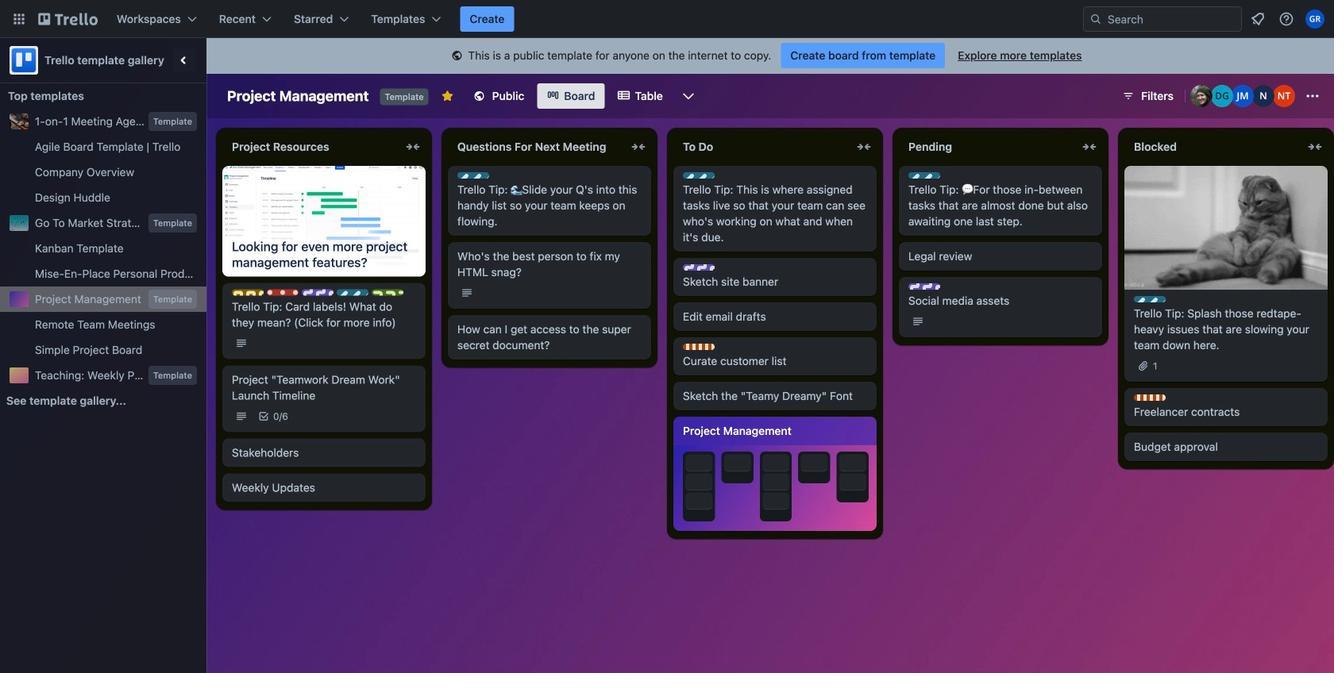 Task type: describe. For each thing, give the bounding box(es) containing it.
show menu image
[[1305, 88, 1321, 104]]

color: yellow, title: "copy request" element
[[232, 290, 264, 296]]

caity (caity) image
[[1191, 85, 1213, 107]]

1 vertical spatial color: orange, title: "one more step" element
[[1134, 395, 1166, 401]]

devan goldstein (devangoldstein2) image
[[1211, 85, 1233, 107]]

Board name text field
[[219, 83, 377, 109]]

color: lime, title: "halp" element
[[372, 290, 403, 296]]

0 vertical spatial color: orange, title: "one more step" element
[[683, 344, 715, 350]]

back to home image
[[38, 6, 98, 32]]

primary element
[[0, 0, 1334, 38]]

0 notifications image
[[1249, 10, 1268, 29]]

1 horizontal spatial color: purple, title: "design team" element
[[683, 264, 715, 271]]

2 horizontal spatial color: purple, title: "design team" element
[[909, 284, 940, 290]]

nicole tang (nicoletang31) image
[[1273, 85, 1295, 107]]

open information menu image
[[1279, 11, 1295, 27]]

search image
[[1090, 13, 1102, 25]]

sm image
[[449, 48, 465, 64]]

star or unstar board image
[[441, 90, 454, 102]]

nic (nicoletollefson1) image
[[1253, 85, 1275, 107]]



Task type: locate. For each thing, give the bounding box(es) containing it.
jordan mirchev (jordan_mirchev) image
[[1232, 85, 1254, 107]]

1 collapse list image from the left
[[403, 137, 423, 156]]

collapse list image
[[855, 137, 874, 156], [1080, 137, 1099, 156]]

customize views image
[[681, 88, 696, 104]]

1 collapse list image from the left
[[855, 137, 874, 156]]

None text field
[[1125, 134, 1303, 160]]

2 horizontal spatial collapse list image
[[1306, 137, 1325, 156]]

collapse list image
[[403, 137, 423, 156], [629, 137, 648, 156], [1306, 137, 1325, 156]]

0 horizontal spatial collapse list image
[[403, 137, 423, 156]]

3 collapse list image from the left
[[1306, 137, 1325, 156]]

2 collapse list image from the left
[[629, 137, 648, 156]]

0 horizontal spatial color: purple, title: "design team" element
[[302, 290, 334, 296]]

greg robinson (gregrobinson96) image
[[1306, 10, 1325, 29]]

2 collapse list image from the left
[[1080, 137, 1099, 156]]

color: purple, title: "design team" element
[[683, 264, 715, 271], [909, 284, 940, 290], [302, 290, 334, 296]]

trello logo image
[[10, 46, 38, 75]]

workspace navigation collapse icon image
[[173, 49, 195, 71]]

color: orange, title: "one more step" element
[[683, 344, 715, 350], [1134, 395, 1166, 401]]

color: red, title: "priority" element
[[267, 290, 299, 296]]

None text field
[[222, 134, 400, 160], [448, 134, 626, 160], [674, 134, 851, 160], [899, 134, 1077, 160], [222, 134, 400, 160], [448, 134, 626, 160], [674, 134, 851, 160], [899, 134, 1077, 160]]

1 horizontal spatial collapse list image
[[629, 137, 648, 156]]

0 horizontal spatial collapse list image
[[855, 137, 874, 156]]

Search field
[[1102, 8, 1241, 30]]

color: sky, title: "trello tip" element
[[457, 172, 489, 179], [683, 172, 715, 179], [909, 172, 940, 179], [337, 290, 369, 296], [1134, 296, 1166, 303]]

0 horizontal spatial color: orange, title: "one more step" element
[[683, 344, 715, 350]]

1 horizontal spatial color: orange, title: "one more step" element
[[1134, 395, 1166, 401]]

1 horizontal spatial collapse list image
[[1080, 137, 1099, 156]]



Task type: vqa. For each thing, say whether or not it's contained in the screenshot.
the middle Add a card button
no



